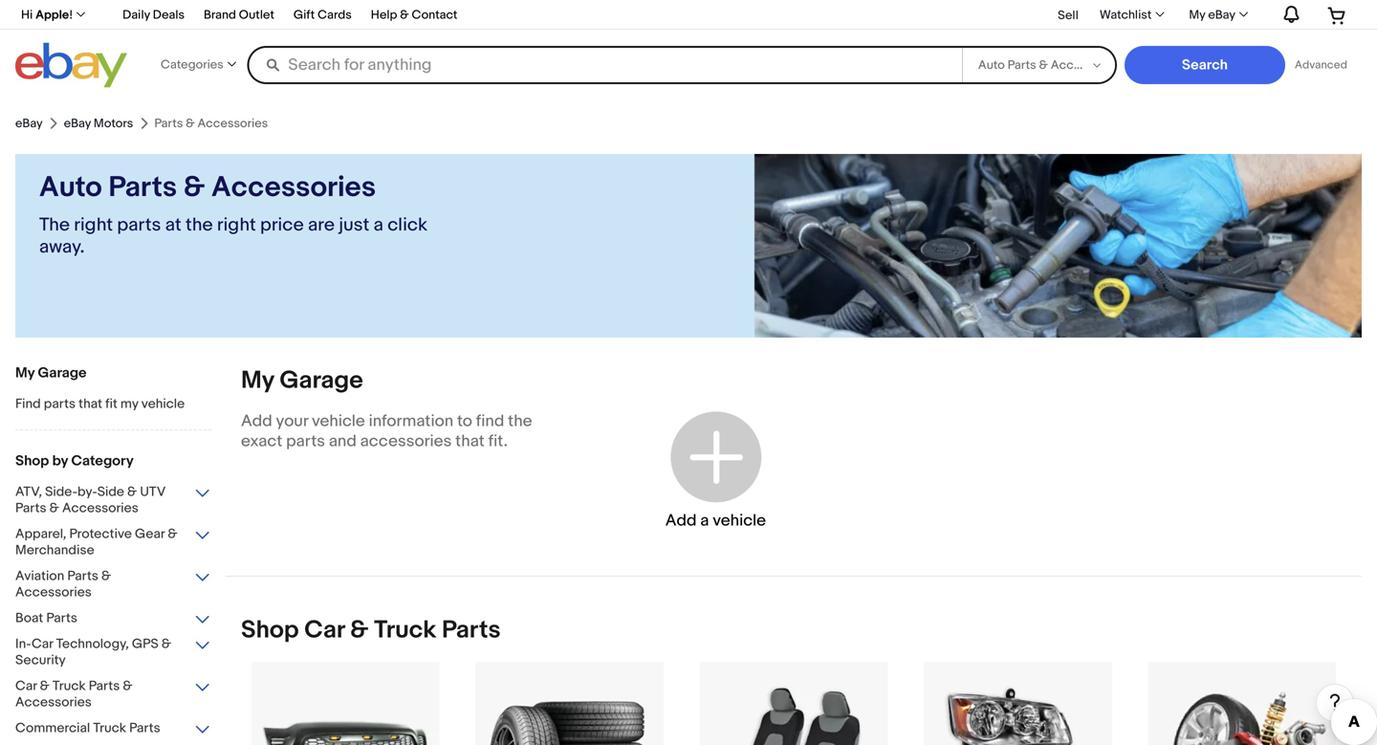 Task type: locate. For each thing, give the bounding box(es) containing it.
at
[[165, 214, 181, 236]]

deals
[[153, 8, 185, 22]]

garage up the "your"
[[280, 366, 363, 396]]

fit
[[105, 396, 117, 412]]

brand outlet
[[204, 8, 275, 22]]

atv, side-by-side & utv parts & accessories button
[[15, 484, 211, 519]]

0 vertical spatial the
[[186, 214, 213, 236]]

1 horizontal spatial shop
[[241, 616, 299, 645]]

right left price
[[217, 214, 256, 236]]

banner containing hi
[[11, 0, 1362, 93]]

0 vertical spatial shop
[[15, 453, 49, 470]]

add for add a vehicle
[[666, 511, 697, 531]]

sell
[[1058, 8, 1079, 23]]

0 horizontal spatial right
[[74, 214, 113, 236]]

that inside add your vehicle information to find the exact parts and accessories that fit.
[[456, 431, 485, 452]]

1 horizontal spatial a
[[701, 511, 709, 531]]

ebay
[[1209, 8, 1236, 22], [15, 116, 43, 131], [64, 116, 91, 131]]

side
[[97, 484, 124, 500]]

are
[[308, 214, 335, 236]]

that
[[79, 396, 102, 412], [456, 431, 485, 452]]

1 horizontal spatial ebay
[[64, 116, 91, 131]]

0 horizontal spatial the
[[186, 214, 213, 236]]

0 vertical spatial truck
[[374, 616, 437, 645]]

ebay for ebay
[[15, 116, 43, 131]]

my up the 'find'
[[15, 365, 35, 382]]

aviation parts & accessories button
[[15, 568, 211, 603]]

vehicle for add your vehicle information to find the exact parts and accessories that fit.
[[312, 411, 365, 431]]

accessories
[[360, 431, 452, 452]]

garage up the 'find'
[[38, 365, 87, 382]]

1 vertical spatial add
[[666, 511, 697, 531]]

ebay motors link
[[64, 116, 133, 131]]

the
[[39, 214, 70, 236]]

list
[[226, 661, 1362, 745]]

1 horizontal spatial garage
[[280, 366, 363, 396]]

help & contact link
[[371, 5, 458, 27]]

gift cards link
[[294, 5, 352, 27]]

0 vertical spatial parts
[[117, 214, 161, 236]]

away.
[[39, 236, 85, 258]]

add left the "your"
[[241, 411, 272, 431]]

2 horizontal spatial ebay
[[1209, 8, 1236, 22]]

0 horizontal spatial add
[[241, 411, 272, 431]]

1 vertical spatial that
[[456, 431, 485, 452]]

accessories up commercial on the left bottom of page
[[15, 695, 92, 711]]

gps
[[132, 636, 159, 652]]

that left fit
[[79, 396, 102, 412]]

ebay link
[[15, 116, 43, 131]]

daily deals link
[[123, 5, 185, 27]]

0 horizontal spatial ebay
[[15, 116, 43, 131]]

parts
[[108, 170, 177, 205], [15, 500, 46, 517], [67, 568, 98, 585], [46, 610, 77, 627], [442, 616, 501, 645], [89, 678, 120, 695], [129, 720, 160, 737]]

& inside account navigation
[[400, 8, 409, 22]]

2 right from the left
[[217, 214, 256, 236]]

auto parts & accessories the right parts at the right price are just a click away.
[[39, 170, 428, 258]]

0 horizontal spatial my
[[15, 365, 35, 382]]

find parts that fit my vehicle
[[15, 396, 185, 412]]

my ebay
[[1190, 8, 1236, 22]]

2 horizontal spatial vehicle
[[713, 511, 766, 531]]

shop
[[15, 453, 49, 470], [241, 616, 299, 645]]

Search for anything text field
[[250, 48, 959, 82]]

apple
[[36, 8, 69, 22]]

0 horizontal spatial parts
[[44, 396, 76, 412]]

1 horizontal spatial right
[[217, 214, 256, 236]]

advanced link
[[1286, 46, 1358, 84]]

and
[[329, 431, 357, 452]]

0 vertical spatial that
[[79, 396, 102, 412]]

1 horizontal spatial truck
[[93, 720, 126, 737]]

auto parts & accessories main content
[[0, 108, 1378, 745]]

help
[[371, 8, 397, 22]]

shop car & truck parts
[[241, 616, 501, 645]]

2 horizontal spatial truck
[[374, 616, 437, 645]]

add for add your vehicle information to find the exact parts and accessories that fit.
[[241, 411, 272, 431]]

1 horizontal spatial the
[[508, 411, 532, 431]]

1 horizontal spatial my garage
[[241, 366, 363, 396]]

categories
[[161, 57, 224, 72]]

a inside button
[[701, 511, 709, 531]]

the right fit.
[[508, 411, 532, 431]]

help, opens dialogs image
[[1326, 693, 1345, 712]]

1 horizontal spatial vehicle
[[312, 411, 365, 431]]

add a vehicle
[[666, 511, 766, 531]]

daily
[[123, 8, 150, 22]]

side-
[[45, 484, 77, 500]]

1 vertical spatial a
[[701, 511, 709, 531]]

fit.
[[488, 431, 508, 452]]

1 horizontal spatial parts
[[117, 214, 161, 236]]

0 horizontal spatial shop
[[15, 453, 49, 470]]

hi
[[21, 8, 33, 22]]

merchandise
[[15, 542, 94, 559]]

add inside add your vehicle information to find the exact parts and accessories that fit.
[[241, 411, 272, 431]]

1 horizontal spatial add
[[666, 511, 697, 531]]

truck
[[374, 616, 437, 645], [53, 678, 86, 695], [93, 720, 126, 737]]

find parts that fit my vehicle link
[[15, 396, 211, 414]]

my right 'watchlist' link
[[1190, 8, 1206, 22]]

just
[[339, 214, 370, 236]]

notifications image
[[1280, 5, 1302, 24]]

shop for shop car & truck parts
[[241, 616, 299, 645]]

hi apple !
[[21, 8, 73, 22]]

that left fit.
[[456, 431, 485, 452]]

car & truck parts & accessories button
[[15, 678, 211, 713]]

1 horizontal spatial that
[[456, 431, 485, 452]]

right right the
[[74, 214, 113, 236]]

2 horizontal spatial parts
[[286, 431, 325, 452]]

0 vertical spatial add
[[241, 411, 272, 431]]

accessories up price
[[211, 170, 376, 205]]

ebay left motors
[[64, 116, 91, 131]]

my garage
[[15, 365, 87, 382], [241, 366, 363, 396]]

vehicle right the "your"
[[312, 411, 365, 431]]

1 vertical spatial truck
[[53, 678, 86, 695]]

vehicle down add a vehicle image
[[713, 511, 766, 531]]

my garage up the 'find'
[[15, 365, 87, 382]]

the
[[186, 214, 213, 236], [508, 411, 532, 431]]

parts left at
[[117, 214, 161, 236]]

add down add a vehicle image
[[666, 511, 697, 531]]

gear
[[135, 526, 165, 542]]

parts right the 'find'
[[44, 396, 76, 412]]

None submit
[[1125, 46, 1286, 84]]

utv
[[140, 484, 165, 500]]

auto
[[39, 170, 102, 205]]

gift cards
[[294, 8, 352, 22]]

my garage up the "your"
[[241, 366, 363, 396]]

commercial
[[15, 720, 90, 737]]

accessories up 'protective'
[[62, 500, 139, 517]]

sell link
[[1050, 8, 1088, 23]]

add
[[241, 411, 272, 431], [666, 511, 697, 531]]

ebay left ebay motors link on the top of page
[[15, 116, 43, 131]]

information
[[369, 411, 454, 431]]

categories button
[[155, 44, 242, 86]]

1 vertical spatial shop
[[241, 616, 299, 645]]

2 horizontal spatial my
[[1190, 8, 1206, 22]]

accessories
[[211, 170, 376, 205], [62, 500, 139, 517], [15, 585, 92, 601], [15, 695, 92, 711]]

by-
[[77, 484, 97, 500]]

car
[[304, 616, 345, 645], [32, 636, 53, 652], [15, 678, 37, 695]]

&
[[400, 8, 409, 22], [183, 170, 205, 205], [127, 484, 137, 500], [49, 500, 59, 517], [168, 526, 177, 542], [101, 568, 111, 585], [350, 616, 369, 645], [162, 636, 171, 652], [40, 678, 50, 695], [123, 678, 133, 695]]

banner
[[11, 0, 1362, 93]]

0 vertical spatial a
[[374, 214, 384, 236]]

a right just
[[374, 214, 384, 236]]

right
[[74, 214, 113, 236], [217, 214, 256, 236]]

add a vehicle image
[[666, 407, 766, 507]]

parts inside auto parts & accessories the right parts at the right price are just a click away.
[[117, 214, 161, 236]]

watchlist
[[1100, 8, 1152, 22]]

ebay left notifications image
[[1209, 8, 1236, 22]]

parts
[[117, 214, 161, 236], [44, 396, 76, 412], [286, 431, 325, 452]]

parts inside auto parts & accessories the right parts at the right price are just a click away.
[[108, 170, 177, 205]]

gift
[[294, 8, 315, 22]]

my
[[1190, 8, 1206, 22], [15, 365, 35, 382], [241, 366, 274, 396]]

atv, side-by-side & utv parts & accessories apparel, protective gear & merchandise aviation parts & accessories boat parts in-car technology, gps & security car & truck parts & accessories commercial truck parts
[[15, 484, 177, 737]]

help & contact
[[371, 8, 458, 22]]

0 horizontal spatial a
[[374, 214, 384, 236]]

parts left and
[[286, 431, 325, 452]]

vehicle inside button
[[713, 511, 766, 531]]

a down add a vehicle image
[[701, 511, 709, 531]]

2 vertical spatial parts
[[286, 431, 325, 452]]

commercial truck parts button
[[15, 720, 211, 739]]

my up the exact
[[241, 366, 274, 396]]

vehicle right my
[[141, 396, 185, 412]]

1 vertical spatial the
[[508, 411, 532, 431]]

0 horizontal spatial my garage
[[15, 365, 87, 382]]

the right at
[[186, 214, 213, 236]]

a
[[374, 214, 384, 236], [701, 511, 709, 531]]

vehicle inside add your vehicle information to find the exact parts and accessories that fit.
[[312, 411, 365, 431]]

vehicle
[[141, 396, 185, 412], [312, 411, 365, 431], [713, 511, 766, 531]]

add inside button
[[666, 511, 697, 531]]



Task type: describe. For each thing, give the bounding box(es) containing it.
category
[[71, 453, 134, 470]]

contact
[[412, 8, 458, 22]]

account navigation
[[11, 0, 1362, 30]]

vehicle for add a vehicle
[[713, 511, 766, 531]]

aviation
[[15, 568, 64, 585]]

brand
[[204, 8, 236, 22]]

protective
[[69, 526, 132, 542]]

my inside account navigation
[[1190, 8, 1206, 22]]

ebay home image
[[15, 42, 127, 88]]

0 horizontal spatial that
[[79, 396, 102, 412]]

cards
[[318, 8, 352, 22]]

price
[[260, 214, 304, 236]]

advanced
[[1295, 58, 1348, 72]]

1 vertical spatial parts
[[44, 396, 76, 412]]

technology,
[[56, 636, 129, 652]]

& inside auto parts & accessories the right parts at the right price are just a click away.
[[183, 170, 205, 205]]

parts inside add your vehicle information to find the exact parts and accessories that fit.
[[286, 431, 325, 452]]

click
[[388, 214, 428, 236]]

the inside auto parts & accessories the right parts at the right price are just a click away.
[[186, 214, 213, 236]]

2 vertical spatial truck
[[93, 720, 126, 737]]

by
[[52, 453, 68, 470]]

the inside add your vehicle information to find the exact parts and accessories that fit.
[[508, 411, 532, 431]]

motors
[[94, 116, 133, 131]]

a inside auto parts & accessories the right parts at the right price are just a click away.
[[374, 214, 384, 236]]

shop by category
[[15, 453, 134, 470]]

list inside auto parts & accessories main content
[[226, 661, 1362, 745]]

my ebay link
[[1179, 4, 1257, 27]]

0 horizontal spatial garage
[[38, 365, 87, 382]]

accessories up boat
[[15, 585, 92, 601]]

ebay for ebay motors
[[64, 116, 91, 131]]

to
[[457, 411, 472, 431]]

find
[[15, 396, 41, 412]]

boat parts button
[[15, 610, 211, 629]]

add your vehicle information to find the exact parts and accessories that fit.
[[241, 411, 532, 452]]

accessories inside auto parts & accessories the right parts at the right price are just a click away.
[[211, 170, 376, 205]]

apparel, protective gear & merchandise button
[[15, 526, 211, 561]]

watchlist link
[[1090, 4, 1173, 27]]

daily deals
[[123, 8, 185, 22]]

!
[[69, 8, 73, 22]]

0 horizontal spatial vehicle
[[141, 396, 185, 412]]

my
[[120, 396, 138, 412]]

apparel,
[[15, 526, 66, 542]]

1 horizontal spatial my
[[241, 366, 274, 396]]

in-
[[15, 636, 32, 652]]

security
[[15, 652, 66, 669]]

ebay motors
[[64, 116, 133, 131]]

0 horizontal spatial truck
[[53, 678, 86, 695]]

boat
[[15, 610, 43, 627]]

add a vehicle button
[[597, 385, 835, 557]]

your
[[276, 411, 308, 431]]

your shopping cart image
[[1327, 5, 1349, 24]]

atv,
[[15, 484, 42, 500]]

brand outlet link
[[204, 5, 275, 27]]

outlet
[[239, 8, 275, 22]]

in-car technology, gps & security button
[[15, 636, 211, 671]]

find
[[476, 411, 504, 431]]

1 right from the left
[[74, 214, 113, 236]]

ebay inside my ebay link
[[1209, 8, 1236, 22]]

shop for shop by category
[[15, 453, 49, 470]]

exact
[[241, 431, 283, 452]]



Task type: vqa. For each thing, say whether or not it's contained in the screenshot.
Shoes for $34.99
no



